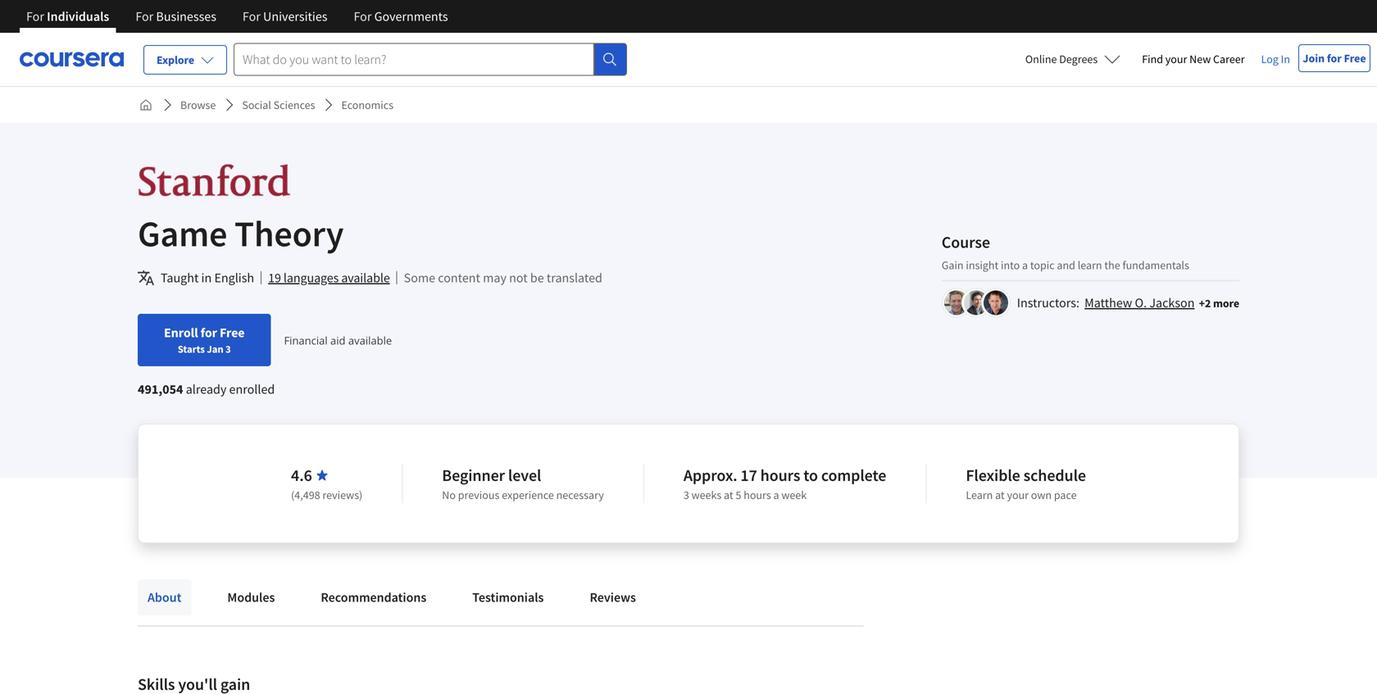 Task type: describe. For each thing, give the bounding box(es) containing it.
find your new career
[[1142, 52, 1245, 66]]

+2 more button
[[1199, 295, 1239, 311]]

your inside the flexible schedule learn at your own pace
[[1007, 488, 1029, 502]]

reviews link
[[580, 579, 646, 616]]

already
[[186, 381, 227, 398]]

social sciences link
[[236, 90, 322, 120]]

into
[[1001, 258, 1020, 273]]

matthew o. jackson image
[[944, 291, 969, 315]]

for for universities
[[243, 8, 261, 25]]

explore
[[157, 52, 194, 67]]

fundamentals
[[1122, 258, 1189, 273]]

week
[[781, 488, 807, 502]]

(4,498 reviews)
[[291, 488, 363, 502]]

jackson
[[1149, 295, 1195, 311]]

economics link
[[335, 90, 400, 120]]

previous
[[458, 488, 499, 502]]

be
[[530, 270, 544, 286]]

approx.
[[683, 465, 737, 486]]

19 languages available
[[268, 270, 390, 286]]

level
[[508, 465, 541, 486]]

instructors:
[[1017, 295, 1079, 311]]

game
[[138, 211, 227, 256]]

enrolled
[[229, 381, 275, 398]]

financial
[[284, 333, 328, 348]]

flexible schedule learn at your own pace
[[966, 465, 1086, 502]]

join for free link
[[1298, 44, 1370, 72]]

recommendations link
[[311, 579, 436, 616]]

new
[[1189, 52, 1211, 66]]

yoav shoham image
[[983, 291, 1008, 315]]

+2
[[1199, 296, 1211, 311]]

translated
[[547, 270, 602, 286]]

4.6
[[291, 465, 312, 486]]

career
[[1213, 52, 1245, 66]]

log in
[[1261, 52, 1290, 66]]

testimonials
[[472, 589, 544, 606]]

1 vertical spatial hours
[[744, 488, 771, 502]]

at inside the flexible schedule learn at your own pace
[[995, 488, 1005, 502]]

social sciences
[[242, 98, 315, 112]]

coursera image
[[20, 46, 124, 72]]

experience
[[502, 488, 554, 502]]

join for free
[[1303, 51, 1366, 66]]

3 for approx. 17 hours to complete
[[683, 488, 689, 502]]

testimonials link
[[462, 579, 554, 616]]

in
[[201, 270, 212, 286]]

universities
[[263, 8, 327, 25]]

modules
[[227, 589, 275, 606]]

491,054 already enrolled
[[138, 381, 275, 398]]

0 vertical spatial your
[[1165, 52, 1187, 66]]

instructors: matthew o. jackson +2 more
[[1017, 295, 1239, 311]]

(4,498
[[291, 488, 320, 502]]

matthew
[[1085, 295, 1132, 311]]

17
[[740, 465, 757, 486]]

explore button
[[143, 45, 227, 75]]

kevin leyton-brown image
[[964, 291, 988, 315]]

governments
[[374, 8, 448, 25]]

browse
[[180, 98, 216, 112]]

necessary
[[556, 488, 604, 502]]

game theory
[[138, 211, 344, 256]]

for universities
[[243, 8, 327, 25]]

own
[[1031, 488, 1052, 502]]

online degrees button
[[1012, 41, 1134, 77]]

o.
[[1135, 295, 1147, 311]]

for for enroll
[[201, 325, 217, 341]]

3 for enroll for free
[[225, 343, 231, 356]]

not
[[509, 270, 528, 286]]

online
[[1025, 52, 1057, 66]]

financial aid available
[[284, 333, 392, 348]]

degrees
[[1059, 52, 1098, 66]]

languages
[[284, 270, 339, 286]]

modules link
[[218, 579, 285, 616]]

for for businesses
[[136, 8, 153, 25]]

0 vertical spatial hours
[[760, 465, 800, 486]]

available for financial aid available
[[348, 333, 392, 348]]

flexible
[[966, 465, 1020, 486]]

enroll for free starts jan 3
[[164, 325, 245, 356]]

businesses
[[156, 8, 216, 25]]

approx. 17 hours to complete 3 weeks at 5 hours a week
[[683, 465, 886, 502]]

pace
[[1054, 488, 1077, 502]]

free for enroll
[[220, 325, 245, 341]]

some
[[404, 270, 435, 286]]

no
[[442, 488, 456, 502]]

weeks
[[691, 488, 722, 502]]

jan
[[207, 343, 223, 356]]

taught in english
[[161, 270, 254, 286]]



Task type: locate. For each thing, give the bounding box(es) containing it.
hours up the week
[[760, 465, 800, 486]]

financial aid available button
[[284, 333, 392, 348]]

1 horizontal spatial 3
[[683, 488, 689, 502]]

3 inside approx. 17 hours to complete 3 weeks at 5 hours a week
[[683, 488, 689, 502]]

free for join
[[1344, 51, 1366, 66]]

starts
[[178, 343, 205, 356]]

more
[[1213, 296, 1239, 311]]

What do you want to learn? text field
[[234, 43, 594, 76]]

for left governments
[[354, 8, 372, 25]]

beginner level no previous experience necessary
[[442, 465, 604, 502]]

aid
[[330, 333, 345, 348]]

available for 19 languages available
[[341, 270, 390, 286]]

matthew o. jackson link
[[1085, 295, 1195, 311]]

1 horizontal spatial free
[[1344, 51, 1366, 66]]

learn
[[1078, 258, 1102, 273]]

1 vertical spatial available
[[348, 333, 392, 348]]

for individuals
[[26, 8, 109, 25]]

for governments
[[354, 8, 448, 25]]

home image
[[139, 98, 152, 111]]

0 horizontal spatial at
[[724, 488, 733, 502]]

for right "join"
[[1327, 51, 1342, 66]]

free right "join"
[[1344, 51, 1366, 66]]

0 horizontal spatial 3
[[225, 343, 231, 356]]

the
[[1104, 258, 1120, 273]]

find your new career link
[[1134, 49, 1253, 70]]

0 horizontal spatial your
[[1007, 488, 1029, 502]]

1 at from the left
[[724, 488, 733, 502]]

your
[[1165, 52, 1187, 66], [1007, 488, 1029, 502]]

1 vertical spatial for
[[201, 325, 217, 341]]

complete
[[821, 465, 886, 486]]

course gain insight into a topic and learn the fundamentals
[[942, 232, 1189, 273]]

3
[[225, 343, 231, 356], [683, 488, 689, 502]]

1 vertical spatial 3
[[683, 488, 689, 502]]

None search field
[[234, 43, 627, 76]]

gain
[[942, 258, 964, 273]]

a inside approx. 17 hours to complete 3 weeks at 5 hours a week
[[773, 488, 779, 502]]

a
[[1022, 258, 1028, 273], [773, 488, 779, 502]]

1 horizontal spatial a
[[1022, 258, 1028, 273]]

free up the 'jan'
[[220, 325, 245, 341]]

0 horizontal spatial a
[[773, 488, 779, 502]]

about
[[148, 589, 181, 606]]

in
[[1281, 52, 1290, 66]]

theory
[[234, 211, 344, 256]]

0 vertical spatial for
[[1327, 51, 1342, 66]]

some content may not be translated
[[404, 270, 602, 286]]

social
[[242, 98, 271, 112]]

1 vertical spatial free
[[220, 325, 245, 341]]

taught
[[161, 270, 199, 286]]

available inside button
[[341, 270, 390, 286]]

for left universities
[[243, 8, 261, 25]]

3 left weeks
[[683, 488, 689, 502]]

find
[[1142, 52, 1163, 66]]

your left own
[[1007, 488, 1029, 502]]

2 for from the left
[[136, 8, 153, 25]]

1 horizontal spatial your
[[1165, 52, 1187, 66]]

browse link
[[174, 90, 222, 120]]

2 at from the left
[[995, 488, 1005, 502]]

at inside approx. 17 hours to complete 3 weeks at 5 hours a week
[[724, 488, 733, 502]]

for left the individuals
[[26, 8, 44, 25]]

for for governments
[[354, 8, 372, 25]]

your right find
[[1165, 52, 1187, 66]]

1 vertical spatial your
[[1007, 488, 1029, 502]]

reviews)
[[322, 488, 363, 502]]

1 vertical spatial a
[[773, 488, 779, 502]]

0 vertical spatial free
[[1344, 51, 1366, 66]]

for
[[1327, 51, 1342, 66], [201, 325, 217, 341]]

topic
[[1030, 258, 1055, 273]]

recommendations
[[321, 589, 426, 606]]

a left the week
[[773, 488, 779, 502]]

content
[[438, 270, 480, 286]]

beginner
[[442, 465, 505, 486]]

banner navigation
[[13, 0, 461, 33]]

hours right 5
[[744, 488, 771, 502]]

individuals
[[47, 8, 109, 25]]

log
[[1261, 52, 1279, 66]]

3 for from the left
[[243, 8, 261, 25]]

0 vertical spatial a
[[1022, 258, 1028, 273]]

0 vertical spatial available
[[341, 270, 390, 286]]

for businesses
[[136, 8, 216, 25]]

19 languages available button
[[268, 268, 390, 288]]

economics
[[341, 98, 393, 112]]

free
[[1344, 51, 1366, 66], [220, 325, 245, 341]]

1 horizontal spatial at
[[995, 488, 1005, 502]]

for for individuals
[[26, 8, 44, 25]]

stanford university image
[[138, 162, 291, 199]]

available right aid
[[348, 333, 392, 348]]

for left businesses
[[136, 8, 153, 25]]

available
[[341, 270, 390, 286], [348, 333, 392, 348]]

a right the into at top
[[1022, 258, 1028, 273]]

insight
[[966, 258, 999, 273]]

learn
[[966, 488, 993, 502]]

for inside enroll for free starts jan 3
[[201, 325, 217, 341]]

join
[[1303, 51, 1325, 66]]

for for join
[[1327, 51, 1342, 66]]

at left 5
[[724, 488, 733, 502]]

about link
[[138, 579, 191, 616]]

0 horizontal spatial for
[[201, 325, 217, 341]]

for up the 'jan'
[[201, 325, 217, 341]]

491,054
[[138, 381, 183, 398]]

log in link
[[1253, 49, 1298, 69]]

reviews
[[590, 589, 636, 606]]

3 right the 'jan'
[[225, 343, 231, 356]]

19
[[268, 270, 281, 286]]

at
[[724, 488, 733, 502], [995, 488, 1005, 502]]

0 vertical spatial 3
[[225, 343, 231, 356]]

at right learn
[[995, 488, 1005, 502]]

and
[[1057, 258, 1075, 273]]

available left some
[[341, 270, 390, 286]]

1 for from the left
[[26, 8, 44, 25]]

0 horizontal spatial free
[[220, 325, 245, 341]]

english
[[214, 270, 254, 286]]

free inside enroll for free starts jan 3
[[220, 325, 245, 341]]

3 inside enroll for free starts jan 3
[[225, 343, 231, 356]]

4 for from the left
[[354, 8, 372, 25]]

schedule
[[1023, 465, 1086, 486]]

a inside course gain insight into a topic and learn the fundamentals
[[1022, 258, 1028, 273]]

1 horizontal spatial for
[[1327, 51, 1342, 66]]

sciences
[[273, 98, 315, 112]]

hours
[[760, 465, 800, 486], [744, 488, 771, 502]]

5
[[736, 488, 741, 502]]

may
[[483, 270, 506, 286]]



Task type: vqa. For each thing, say whether or not it's contained in the screenshot.
nov
no



